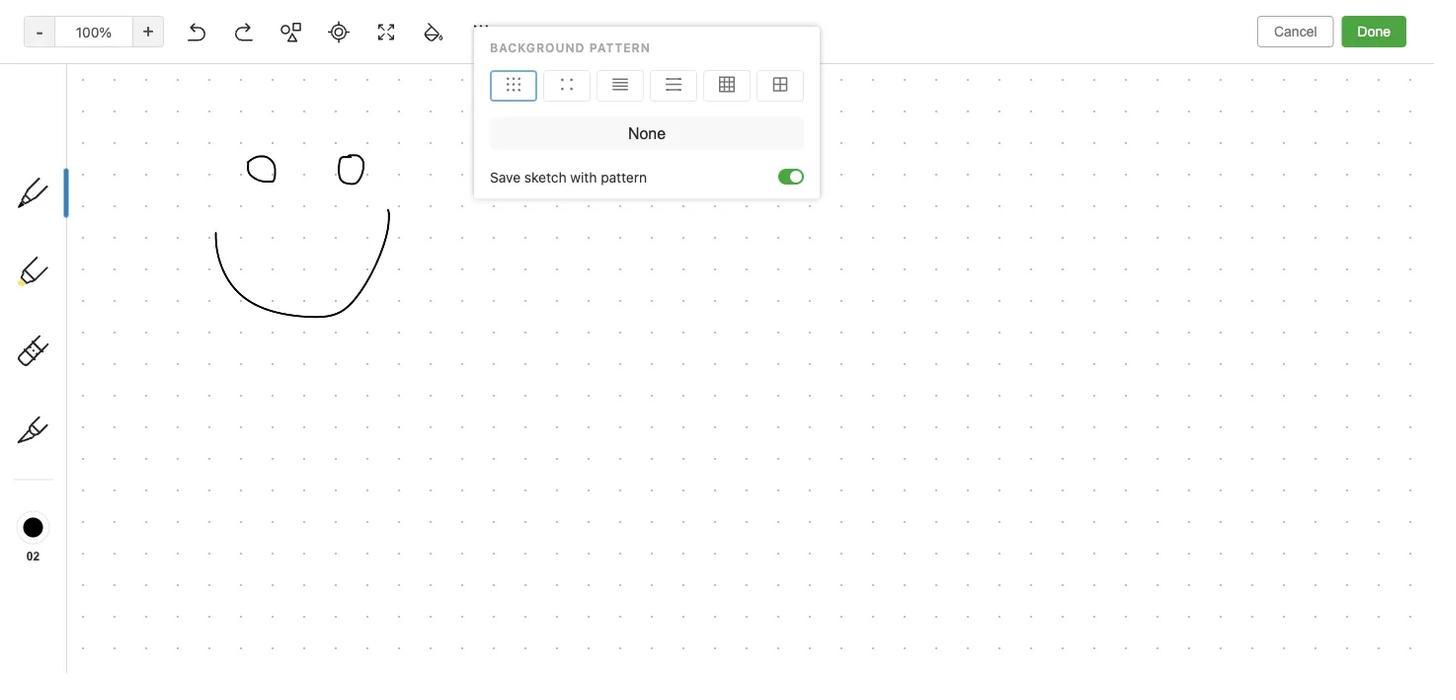 Task type: locate. For each thing, give the bounding box(es) containing it.
milk
[[263, 292, 289, 308]]

list
[[319, 271, 342, 287]]

sugar
[[328, 292, 365, 308]]

2023
[[775, 100, 808, 117]]

1 horizontal spatial notes
[[280, 59, 334, 82]]

16,
[[753, 100, 771, 117]]

first notebook
[[698, 55, 787, 70]]

all
[[800, 11, 815, 28]]

22
[[263, 333, 277, 347]]

you
[[1277, 56, 1299, 70]]

notes inside note list element
[[280, 59, 334, 82]]

anytime.
[[955, 11, 1009, 28]]

tree
[[0, 155, 237, 566]]

untitled button
[[237, 134, 612, 253]]

only
[[1247, 56, 1274, 70]]

settings image
[[202, 16, 225, 40]]

home link
[[0, 155, 237, 187]]

shortcuts button
[[0, 187, 236, 218]]

notebook
[[728, 55, 787, 70]]

2
[[261, 101, 269, 118]]

tasks button
[[0, 250, 236, 282]]

me
[[123, 364, 142, 380]]

trash
[[43, 408, 79, 424]]

saved
[[1383, 648, 1419, 662]]

free:
[[679, 11, 712, 28]]

notes up notes
[[280, 59, 334, 82]]

grocery
[[263, 271, 315, 287]]

notes
[[273, 101, 308, 118]]

cheese
[[369, 292, 417, 308]]

0 vertical spatial notes
[[280, 59, 334, 82]]

on
[[704, 100, 720, 117]]

only you
[[1247, 56, 1299, 70]]

ago
[[328, 333, 349, 347]]

trash link
[[0, 400, 236, 432]]

notes
[[280, 59, 334, 82], [43, 226, 81, 242]]

0 horizontal spatial notes
[[43, 226, 81, 242]]

notes for notes (
[[43, 226, 81, 242]]

try evernote personal for free: sync across all your devices. cancel anytime.
[[511, 11, 1009, 28]]

add tag image
[[659, 643, 683, 667]]

note window element
[[0, 0, 1434, 675]]

across
[[755, 11, 797, 28]]

untitled
[[263, 153, 315, 169]]

1 vertical spatial notes
[[43, 226, 81, 242]]

grocery list milk eggs sugar cheese
[[263, 271, 417, 308]]

new
[[43, 113, 72, 129]]

22 minutes ago
[[263, 333, 349, 347]]

evernote
[[535, 11, 593, 28]]

tags button
[[0, 325, 236, 357]]

2 notes
[[261, 101, 308, 118]]

new button
[[12, 104, 225, 139]]

notes inside tree
[[43, 226, 81, 242]]

notes (
[[43, 226, 91, 242]]

home
[[43, 163, 81, 179]]

your
[[818, 11, 847, 28]]

notes left (
[[43, 226, 81, 242]]

None search field
[[26, 57, 211, 93]]

first
[[698, 55, 725, 70]]

notebooks
[[44, 301, 114, 317]]



Task type: describe. For each thing, give the bounding box(es) containing it.
shared
[[43, 364, 89, 380]]

all
[[1311, 648, 1326, 662]]

try
[[511, 11, 532, 28]]

notebooks link
[[0, 293, 236, 325]]

last
[[629, 100, 656, 117]]

shared with me
[[43, 364, 142, 380]]

tags
[[44, 333, 75, 349]]

last edited on nov 16, 2023
[[629, 100, 808, 117]]

devices.
[[850, 11, 903, 28]]

personal
[[597, 11, 654, 28]]

shared with me link
[[0, 357, 236, 388]]

minutes
[[280, 333, 325, 347]]

share button
[[1315, 47, 1387, 79]]

all changes saved
[[1311, 648, 1419, 662]]

Note Editor text field
[[0, 0, 1434, 675]]

shortcuts
[[44, 194, 107, 211]]

first notebook button
[[674, 49, 794, 77]]

cancel
[[907, 11, 951, 28]]

edited
[[660, 100, 700, 117]]

share
[[1332, 55, 1370, 71]]

for
[[657, 11, 676, 28]]

note list element
[[237, 40, 613, 675]]

with
[[92, 364, 119, 380]]

Search text field
[[26, 57, 211, 93]]

changes
[[1329, 648, 1380, 662]]

tasks
[[43, 258, 79, 274]]

expand note image
[[627, 51, 651, 75]]

nov
[[724, 100, 749, 117]]

add a reminder image
[[625, 643, 649, 667]]

eggs
[[292, 292, 324, 308]]

sync
[[719, 11, 751, 28]]

(
[[86, 226, 91, 241]]

notes for notes
[[280, 59, 334, 82]]

tree containing home
[[0, 155, 237, 566]]



Task type: vqa. For each thing, say whether or not it's contained in the screenshot.
different
no



